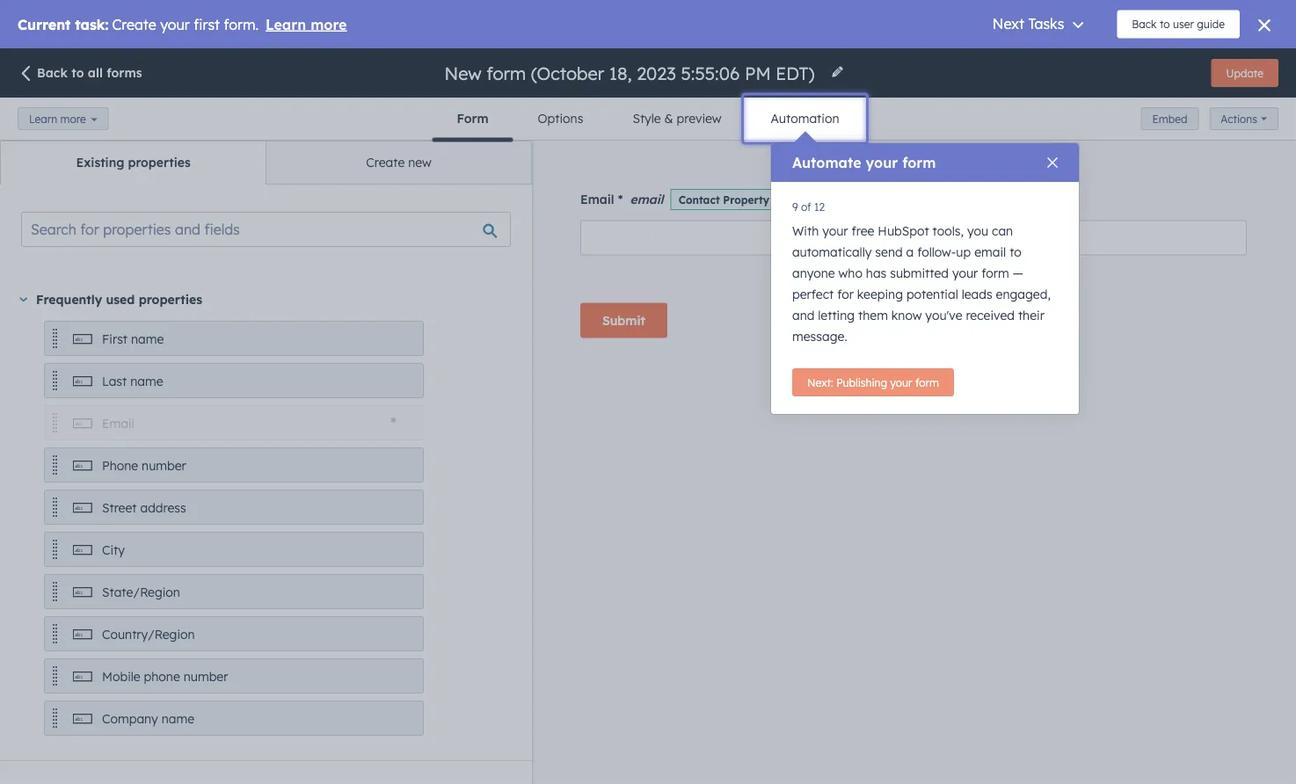 Task type: describe. For each thing, give the bounding box(es) containing it.
close image
[[1048, 157, 1058, 168]]

create
[[366, 155, 405, 170]]

embed button
[[1141, 107, 1199, 130]]

frequently
[[36, 292, 102, 307]]

more
[[60, 112, 86, 125]]

perfect
[[792, 287, 834, 302]]

preview
[[677, 111, 722, 126]]

mobile phone number
[[102, 669, 228, 685]]

style & preview
[[633, 111, 722, 126]]

mobile
[[102, 669, 140, 685]]

can
[[992, 223, 1013, 239]]

has
[[866, 266, 887, 281]]

a
[[906, 245, 914, 260]]

to inside the with your free hubspot tools, you can automatically send a follow-up email to anyone who has submitted your form — perfect for keeping potential leads engaged, and letting them know you've received their message.
[[1010, 245, 1022, 260]]

automation button
[[746, 98, 864, 140]]

back to all forms
[[37, 65, 142, 80]]

you've
[[926, 308, 963, 323]]

first
[[102, 332, 128, 347]]

engaged,
[[996, 287, 1051, 302]]

up
[[956, 245, 971, 260]]

update button
[[1212, 59, 1279, 87]]

new
[[408, 155, 432, 170]]

potential
[[907, 287, 959, 302]]

hubspot
[[878, 223, 929, 239]]

them
[[858, 308, 888, 323]]

know
[[892, 308, 922, 323]]

automation
[[771, 111, 839, 126]]

street address
[[102, 500, 186, 516]]

form button
[[432, 98, 513, 140]]

automate your form
[[792, 154, 936, 172]]

next: publishing your form button
[[792, 369, 954, 397]]

received
[[966, 308, 1015, 323]]

name for last name
[[130, 374, 163, 389]]

your right automate
[[866, 154, 898, 172]]

state/region
[[102, 585, 180, 600]]

actions button
[[1210, 107, 1279, 130]]

—
[[1013, 266, 1024, 281]]

style & preview button
[[608, 98, 746, 140]]

navigation inside page section element
[[432, 98, 864, 141]]

create new
[[366, 155, 432, 170]]

12
[[814, 200, 825, 213]]

form
[[457, 111, 489, 126]]

&
[[665, 111, 673, 126]]

message.
[[792, 329, 848, 344]]

next:
[[807, 376, 834, 389]]

frequently used properties button
[[19, 289, 511, 310]]

navigation containing existing properties
[[0, 141, 532, 185]]

company name
[[102, 712, 194, 727]]

email
[[975, 245, 1006, 260]]

forms
[[107, 65, 142, 80]]

existing properties button
[[1, 142, 266, 184]]

company
[[102, 712, 158, 727]]

phone number
[[102, 458, 186, 474]]

phone
[[144, 669, 180, 685]]

none field inside page section element
[[443, 61, 820, 85]]

create new button
[[266, 142, 531, 184]]



Task type: locate. For each thing, give the bounding box(es) containing it.
navigation containing form
[[432, 98, 864, 141]]

your inside button
[[890, 376, 913, 389]]

of
[[801, 200, 811, 213]]

1 vertical spatial to
[[1010, 245, 1022, 260]]

learn more
[[29, 112, 86, 125]]

name for company name
[[162, 712, 194, 727]]

all
[[88, 65, 103, 80]]

properties inside "existing properties" 'button'
[[128, 155, 191, 170]]

1 vertical spatial name
[[130, 374, 163, 389]]

navigation
[[432, 98, 864, 141], [0, 141, 532, 185]]

name right last
[[130, 374, 163, 389]]

9 of 12
[[792, 200, 825, 213]]

2 vertical spatial name
[[162, 712, 194, 727]]

search properties search field
[[21, 212, 511, 247]]

with your free hubspot tools, you can automatically send a follow-up email to anyone who has submitted your form — perfect for keeping potential leads engaged, and letting them know you've received their message.
[[792, 223, 1051, 344]]

automate
[[792, 154, 862, 172]]

None field
[[443, 61, 820, 85]]

with
[[792, 223, 819, 239]]

first name
[[102, 332, 164, 347]]

you
[[967, 223, 989, 239]]

their
[[1018, 308, 1045, 323]]

update
[[1227, 66, 1264, 80]]

publishing
[[837, 376, 887, 389]]

properties
[[128, 155, 191, 170], [139, 292, 202, 307]]

properties right existing
[[128, 155, 191, 170]]

letting
[[818, 308, 855, 323]]

page section element
[[0, 48, 1296, 141]]

last
[[102, 374, 127, 389]]

back to all forms link
[[18, 64, 142, 84]]

leads
[[962, 287, 993, 302]]

to
[[71, 65, 84, 80], [1010, 245, 1022, 260]]

actions
[[1221, 112, 1258, 125]]

number
[[142, 458, 186, 474], [184, 669, 228, 685]]

street
[[102, 500, 137, 516]]

phone
[[102, 458, 138, 474]]

9
[[792, 200, 798, 213]]

style
[[633, 111, 661, 126]]

options
[[538, 111, 583, 126]]

name down mobile phone number
[[162, 712, 194, 727]]

free
[[852, 223, 875, 239]]

to left all
[[71, 65, 84, 80]]

0 vertical spatial properties
[[128, 155, 191, 170]]

0 vertical spatial name
[[131, 332, 164, 347]]

existing
[[76, 155, 124, 170]]

send
[[875, 245, 903, 260]]

back
[[37, 65, 68, 80]]

who
[[839, 266, 863, 281]]

form inside button
[[916, 376, 939, 389]]

number up address
[[142, 458, 186, 474]]

your right publishing in the right top of the page
[[890, 376, 913, 389]]

follow-
[[918, 245, 956, 260]]

name
[[131, 332, 164, 347], [130, 374, 163, 389], [162, 712, 194, 727]]

learn more button
[[18, 107, 109, 130]]

anyone
[[792, 266, 835, 281]]

embed
[[1153, 112, 1188, 125]]

properties right used
[[139, 292, 202, 307]]

used
[[106, 292, 135, 307]]

learn
[[29, 112, 57, 125]]

address
[[140, 500, 186, 516]]

city
[[102, 543, 125, 558]]

options button
[[513, 98, 608, 140]]

and
[[792, 308, 815, 323]]

form
[[903, 154, 936, 172], [982, 266, 1009, 281], [916, 376, 939, 389]]

next: publishing your form
[[807, 376, 939, 389]]

name for first name
[[131, 332, 164, 347]]

frequently used properties
[[36, 292, 202, 307]]

your up automatically
[[823, 223, 848, 239]]

automatically
[[792, 245, 872, 260]]

to up —
[[1010, 245, 1022, 260]]

1 vertical spatial number
[[184, 669, 228, 685]]

number right phone
[[184, 669, 228, 685]]

form inside the with your free hubspot tools, you can automatically send a follow-up email to anyone who has submitted your form — perfect for keeping potential leads engaged, and letting them know you've received their message.
[[982, 266, 1009, 281]]

2 vertical spatial form
[[916, 376, 939, 389]]

submitted
[[890, 266, 949, 281]]

form right publishing in the right top of the page
[[916, 376, 939, 389]]

0 horizontal spatial to
[[71, 65, 84, 80]]

1 vertical spatial form
[[982, 266, 1009, 281]]

tools,
[[933, 223, 964, 239]]

name right first
[[131, 332, 164, 347]]

your down up
[[952, 266, 978, 281]]

your
[[866, 154, 898, 172], [823, 223, 848, 239], [952, 266, 978, 281], [890, 376, 913, 389]]

1 horizontal spatial to
[[1010, 245, 1022, 260]]

caret image
[[19, 298, 28, 302]]

form up hubspot
[[903, 154, 936, 172]]

0 vertical spatial to
[[71, 65, 84, 80]]

0 vertical spatial number
[[142, 458, 186, 474]]

country/region
[[102, 627, 195, 643]]

properties inside frequently used properties dropdown button
[[139, 292, 202, 307]]

keeping
[[857, 287, 903, 302]]

1 vertical spatial properties
[[139, 292, 202, 307]]

for
[[837, 287, 854, 302]]

to inside page section element
[[71, 65, 84, 80]]

last name
[[102, 374, 163, 389]]

form down email
[[982, 266, 1009, 281]]

0 vertical spatial form
[[903, 154, 936, 172]]

existing properties
[[76, 155, 191, 170]]



Task type: vqa. For each thing, say whether or not it's contained in the screenshot.
column header
no



